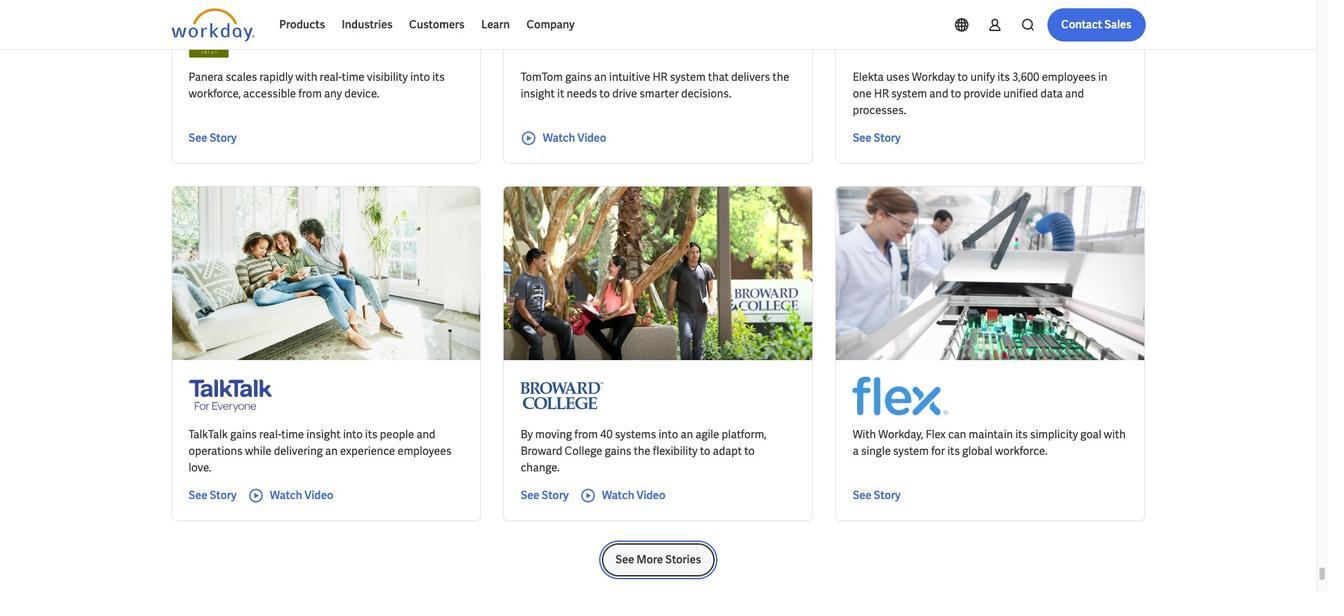 Task type: locate. For each thing, give the bounding box(es) containing it.
1 horizontal spatial the
[[773, 70, 789, 84]]

topic
[[182, 15, 206, 28]]

1 vertical spatial from
[[575, 427, 598, 442]]

0 vertical spatial an
[[594, 70, 607, 84]]

an inside by moving from 40 systems into an agile platform, broward college gains the flexibility to adapt to change.
[[681, 427, 693, 442]]

time inside talktalk gains real-time insight into its people and operations while delivering an experience employees love.
[[281, 427, 304, 442]]

go to the homepage image
[[171, 8, 254, 42]]

watch for talktalk gains real-time insight into its people and operations while delivering an experience employees love.
[[270, 488, 302, 503]]

love.
[[189, 461, 211, 475]]

gains inside talktalk gains real-time insight into its people and operations while delivering an experience employees love.
[[230, 427, 257, 442]]

video down talktalk gains real-time insight into its people and operations while delivering an experience employees love.
[[305, 488, 333, 503]]

employees up data
[[1042, 70, 1096, 84]]

1 vertical spatial insight
[[306, 427, 341, 442]]

0 vertical spatial with
[[296, 70, 317, 84]]

industry button
[[245, 8, 320, 35]]

gains down 40
[[605, 444, 632, 459]]

see down workforce,
[[189, 131, 207, 145]]

business outcome button
[[331, 8, 453, 35]]

story down workforce,
[[210, 131, 237, 145]]

from left any
[[298, 86, 322, 101]]

the inside tomtom gains an intuitive hr system that delivers the insight it needs to drive smarter decisions.
[[773, 70, 789, 84]]

see story down love. at the left bottom of the page
[[189, 488, 237, 503]]

watch video down the delivering
[[270, 488, 333, 503]]

its inside elekta uses workday to unify its 3,600 employees in one hr system and to provide unified data and processes.
[[998, 70, 1010, 84]]

0 horizontal spatial hr
[[653, 70, 668, 84]]

its up workforce.
[[1016, 427, 1028, 442]]

see down a
[[853, 488, 872, 503]]

1 vertical spatial hr
[[874, 86, 889, 101]]

any
[[324, 86, 342, 101]]

insight
[[521, 86, 555, 101], [306, 427, 341, 442]]

0 vertical spatial system
[[670, 70, 706, 84]]

2 horizontal spatial gains
[[605, 444, 632, 459]]

from up college
[[575, 427, 598, 442]]

and down workday
[[930, 86, 949, 101]]

1 horizontal spatial with
[[1104, 427, 1126, 442]]

see for panera scales rapidly with real-time visibility into its workforce, accessible from any device.'s see story link
[[189, 131, 207, 145]]

0 horizontal spatial insight
[[306, 427, 341, 442]]

the
[[773, 70, 789, 84], [634, 444, 651, 459]]

with
[[296, 70, 317, 84], [1104, 427, 1126, 442]]

1 horizontal spatial more
[[637, 553, 663, 567]]

see for with workday, flex can maintain its simplicity goal with a single system for its global workforce.'s see story link
[[853, 488, 872, 503]]

intuitive
[[609, 70, 650, 84]]

smarter
[[640, 86, 679, 101]]

see story
[[189, 131, 237, 145], [853, 131, 901, 145], [189, 488, 237, 503], [521, 488, 569, 503], [853, 488, 901, 503]]

tomtom
[[521, 70, 563, 84]]

can
[[948, 427, 967, 442]]

industries
[[342, 17, 393, 32]]

2 vertical spatial gains
[[605, 444, 632, 459]]

2 horizontal spatial video
[[637, 488, 666, 503]]

gains
[[565, 70, 592, 84], [230, 427, 257, 442], [605, 444, 632, 459]]

elekta inc. image
[[853, 19, 936, 58]]

1 vertical spatial more
[[637, 553, 663, 567]]

see story link down processes.
[[853, 130, 901, 146]]

with inside with workday, flex can maintain its simplicity goal with a single system for its global workforce.
[[1104, 427, 1126, 442]]

1 horizontal spatial employees
[[1042, 70, 1096, 84]]

see down processes.
[[853, 131, 872, 145]]

real- up any
[[320, 70, 342, 84]]

0 horizontal spatial an
[[325, 444, 338, 459]]

2 horizontal spatial watch
[[602, 488, 634, 503]]

story down single on the right bottom
[[874, 488, 901, 503]]

1 horizontal spatial an
[[594, 70, 607, 84]]

customers
[[409, 17, 465, 32]]

gains up needs
[[565, 70, 592, 84]]

0 horizontal spatial watch
[[270, 488, 302, 503]]

story down love. at the left bottom of the page
[[210, 488, 237, 503]]

agile
[[696, 427, 719, 442]]

1 vertical spatial gains
[[230, 427, 257, 442]]

gains inside tomtom gains an intuitive hr system that delivers the insight it needs to drive smarter decisions.
[[565, 70, 592, 84]]

watch video for talktalk gains real-time insight into its people and operations while delivering an experience employees love.
[[270, 488, 333, 503]]

1 vertical spatial with
[[1104, 427, 1126, 442]]

into inside by moving from 40 systems into an agile platform, broward college gains the flexibility to adapt to change.
[[659, 427, 678, 442]]

system inside elekta uses workday to unify its 3,600 employees in one hr system and to provide unified data and processes.
[[892, 86, 927, 101]]

hr up processes.
[[874, 86, 889, 101]]

more inside see more stories button
[[637, 553, 663, 567]]

panera
[[189, 70, 223, 84]]

employees down people
[[398, 444, 452, 459]]

drive
[[612, 86, 637, 101]]

to left drive
[[600, 86, 610, 101]]

employees inside elekta uses workday to unify its 3,600 employees in one hr system and to provide unified data and processes.
[[1042, 70, 1096, 84]]

the inside by moving from 40 systems into an agile platform, broward college gains the flexibility to adapt to change.
[[634, 444, 651, 459]]

hr up smarter
[[653, 70, 668, 84]]

0 vertical spatial real-
[[320, 70, 342, 84]]

0 vertical spatial hr
[[653, 70, 668, 84]]

system inside with workday, flex can maintain its simplicity goal with a single system for its global workforce.
[[893, 444, 929, 459]]

0 vertical spatial gains
[[565, 70, 592, 84]]

to down agile
[[700, 444, 711, 459]]

1 horizontal spatial time
[[342, 70, 365, 84]]

watch down it
[[543, 131, 575, 145]]

1 vertical spatial time
[[281, 427, 304, 442]]

its up experience
[[365, 427, 378, 442]]

story for one
[[874, 131, 901, 145]]

1 vertical spatial employees
[[398, 444, 452, 459]]

into up flexibility
[[659, 427, 678, 442]]

0 vertical spatial time
[[342, 70, 365, 84]]

learn
[[481, 17, 510, 32]]

its right visibility
[[432, 70, 445, 84]]

see down change.
[[521, 488, 540, 503]]

1 horizontal spatial from
[[575, 427, 598, 442]]

real- up while
[[259, 427, 281, 442]]

more inside button
[[475, 15, 498, 28]]

data
[[1041, 86, 1063, 101]]

and right data
[[1065, 86, 1084, 101]]

into
[[410, 70, 430, 84], [343, 427, 363, 442], [659, 427, 678, 442]]

0 vertical spatial the
[[773, 70, 789, 84]]

from inside by moving from 40 systems into an agile platform, broward college gains the flexibility to adapt to change.
[[575, 427, 598, 442]]

2 horizontal spatial an
[[681, 427, 693, 442]]

and right people
[[417, 427, 435, 442]]

watch down the delivering
[[270, 488, 302, 503]]

an inside talktalk gains real-time insight into its people and operations while delivering an experience employees love.
[[325, 444, 338, 459]]

2 vertical spatial an
[[325, 444, 338, 459]]

workforce.
[[995, 444, 1048, 459]]

into for talktalk gains real-time insight into its people and operations while delivering an experience employees love.
[[343, 427, 363, 442]]

rapidly
[[260, 70, 293, 84]]

1 vertical spatial an
[[681, 427, 693, 442]]

1 horizontal spatial hr
[[874, 86, 889, 101]]

global
[[962, 444, 993, 459]]

an
[[594, 70, 607, 84], [681, 427, 693, 442], [325, 444, 338, 459]]

an up flexibility
[[681, 427, 693, 442]]

by
[[521, 427, 533, 442]]

accessible
[[243, 86, 296, 101]]

watch
[[543, 131, 575, 145], [270, 488, 302, 503], [602, 488, 634, 503]]

its inside the panera scales rapidly with real-time visibility into its workforce, accessible from any device.
[[432, 70, 445, 84]]

see story link down workforce,
[[189, 130, 237, 146]]

the down systems
[[634, 444, 651, 459]]

watch video link
[[521, 130, 606, 146], [248, 488, 333, 504], [580, 488, 666, 504]]

to
[[958, 70, 968, 84], [600, 86, 610, 101], [951, 86, 961, 101], [700, 444, 711, 459], [744, 444, 755, 459]]

a
[[853, 444, 859, 459]]

tomtom gains an intuitive hr system that delivers the insight it needs to drive smarter decisions.
[[521, 70, 789, 101]]

more left stories
[[637, 553, 663, 567]]

gains up while
[[230, 427, 257, 442]]

watch video link down by moving from 40 systems into an agile platform, broward college gains the flexibility to adapt to change.
[[580, 488, 666, 504]]

0 horizontal spatial video
[[305, 488, 333, 503]]

0 vertical spatial from
[[298, 86, 322, 101]]

with right goal
[[1104, 427, 1126, 442]]

see down love. at the left bottom of the page
[[189, 488, 207, 503]]

scales
[[226, 70, 257, 84]]

the right delivers
[[773, 70, 789, 84]]

more right customers
[[475, 15, 498, 28]]

watch video link down the delivering
[[248, 488, 333, 504]]

watch for by moving from 40 systems into an agile platform, broward college gains the flexibility to adapt to change.
[[602, 488, 634, 503]]

its right for at the bottom of page
[[948, 444, 960, 459]]

time up device.
[[342, 70, 365, 84]]

contact sales link
[[1048, 8, 1146, 42]]

watch video link for talktalk gains real-time insight into its people and operations while delivering an experience employees love.
[[248, 488, 333, 504]]

its right the unify
[[998, 70, 1010, 84]]

it
[[557, 86, 564, 101]]

2 horizontal spatial into
[[659, 427, 678, 442]]

to inside tomtom gains an intuitive hr system that delivers the insight it needs to drive smarter decisions.
[[600, 86, 610, 101]]

2 vertical spatial system
[[893, 444, 929, 459]]

0 horizontal spatial the
[[634, 444, 651, 459]]

system for elekta
[[892, 86, 927, 101]]

insight up the delivering
[[306, 427, 341, 442]]

time up the delivering
[[281, 427, 304, 442]]

1 vertical spatial system
[[892, 86, 927, 101]]

1 horizontal spatial video
[[577, 131, 606, 145]]

video
[[577, 131, 606, 145], [305, 488, 333, 503], [637, 488, 666, 503]]

needs
[[567, 86, 597, 101]]

see story down processes.
[[853, 131, 901, 145]]

its
[[432, 70, 445, 84], [998, 70, 1010, 84], [365, 427, 378, 442], [1016, 427, 1028, 442], [948, 444, 960, 459]]

more
[[475, 15, 498, 28], [637, 553, 663, 567]]

visibility
[[367, 70, 408, 84]]

into inside talktalk gains real-time insight into its people and operations while delivering an experience employees love.
[[343, 427, 363, 442]]

uses
[[886, 70, 910, 84]]

1 horizontal spatial insight
[[521, 86, 555, 101]]

system up decisions. at the top right of the page
[[670, 70, 706, 84]]

0 vertical spatial employees
[[1042, 70, 1096, 84]]

with inside the panera scales rapidly with real-time visibility into its workforce, accessible from any device.
[[296, 70, 317, 84]]

customers button
[[401, 8, 473, 42]]

from
[[298, 86, 322, 101], [575, 427, 598, 442]]

real- inside the panera scales rapidly with real-time visibility into its workforce, accessible from any device.
[[320, 70, 342, 84]]

for
[[931, 444, 945, 459]]

company
[[527, 17, 575, 32]]

gains for while
[[230, 427, 257, 442]]

see for see story link underneath love. at the left bottom of the page
[[189, 488, 207, 503]]

single
[[861, 444, 891, 459]]

system inside tomtom gains an intuitive hr system that delivers the insight it needs to drive smarter decisions.
[[670, 70, 706, 84]]

see story link for panera scales rapidly with real-time visibility into its workforce, accessible from any device.
[[189, 130, 237, 146]]

see left stories
[[616, 553, 634, 567]]

insight down tomtom
[[521, 86, 555, 101]]

1 vertical spatial real-
[[259, 427, 281, 442]]

panera scales rapidly with real-time visibility into its workforce, accessible from any device.
[[189, 70, 445, 101]]

1 horizontal spatial watch
[[543, 131, 575, 145]]

0 vertical spatial more
[[475, 15, 498, 28]]

see story down single on the right bottom
[[853, 488, 901, 503]]

watch video down by moving from 40 systems into an agile platform, broward college gains the flexibility to adapt to change.
[[602, 488, 666, 503]]

0 horizontal spatial and
[[417, 427, 435, 442]]

and
[[930, 86, 949, 101], [1065, 86, 1084, 101], [417, 427, 435, 442]]

0 horizontal spatial from
[[298, 86, 322, 101]]

change.
[[521, 461, 560, 475]]

1 vertical spatial the
[[634, 444, 651, 459]]

0 horizontal spatial gains
[[230, 427, 257, 442]]

real-
[[320, 70, 342, 84], [259, 427, 281, 442]]

0 horizontal spatial real-
[[259, 427, 281, 442]]

story down processes.
[[874, 131, 901, 145]]

an up needs
[[594, 70, 607, 84]]

0 horizontal spatial with
[[296, 70, 317, 84]]

video down needs
[[577, 131, 606, 145]]

industry
[[256, 15, 293, 28]]

system down workday,
[[893, 444, 929, 459]]

0 horizontal spatial more
[[475, 15, 498, 28]]

0 vertical spatial insight
[[521, 86, 555, 101]]

see story for with workday, flex can maintain its simplicity goal with a single system for its global workforce.
[[853, 488, 901, 503]]

0 horizontal spatial employees
[[398, 444, 452, 459]]

see
[[189, 131, 207, 145], [853, 131, 872, 145], [189, 488, 207, 503], [521, 488, 540, 503], [853, 488, 872, 503], [616, 553, 634, 567]]

broward
[[521, 444, 562, 459]]

watch down by moving from 40 systems into an agile platform, broward college gains the flexibility to adapt to change.
[[602, 488, 634, 503]]

see inside button
[[616, 553, 634, 567]]

0 horizontal spatial time
[[281, 427, 304, 442]]

time
[[342, 70, 365, 84], [281, 427, 304, 442]]

system down uses
[[892, 86, 927, 101]]

see for see story link for elekta uses workday to unify its 3,600 employees in one hr system and to provide unified data and processes.
[[853, 131, 872, 145]]

workday,
[[878, 427, 924, 442]]

into up experience
[[343, 427, 363, 442]]

see story link down single on the right bottom
[[853, 488, 901, 504]]

unify
[[971, 70, 995, 84]]

workday
[[912, 70, 955, 84]]

1 horizontal spatial into
[[410, 70, 430, 84]]

and inside talktalk gains real-time insight into its people and operations while delivering an experience employees love.
[[417, 427, 435, 442]]

an right the delivering
[[325, 444, 338, 459]]

2 horizontal spatial and
[[1065, 86, 1084, 101]]

into for by moving from 40 systems into an agile platform, broward college gains the flexibility to adapt to change.
[[659, 427, 678, 442]]

into right visibility
[[410, 70, 430, 84]]

see story link for with workday, flex can maintain its simplicity goal with a single system for its global workforce.
[[853, 488, 901, 504]]

1 horizontal spatial real-
[[320, 70, 342, 84]]

0 horizontal spatial into
[[343, 427, 363, 442]]

video down by moving from 40 systems into an agile platform, broward college gains the flexibility to adapt to change.
[[637, 488, 666, 503]]

systems
[[615, 427, 656, 442]]

see story down workforce,
[[189, 131, 237, 145]]

contact sales
[[1061, 17, 1132, 32]]

clear
[[541, 15, 564, 28]]

1 horizontal spatial gains
[[565, 70, 592, 84]]

see story link
[[189, 130, 237, 146], [853, 130, 901, 146], [189, 488, 237, 504], [521, 488, 569, 504], [853, 488, 901, 504]]

with right rapidly
[[296, 70, 317, 84]]

watch video down needs
[[543, 131, 606, 145]]



Task type: describe. For each thing, give the bounding box(es) containing it.
sales
[[1105, 17, 1132, 32]]

panera, llc image
[[189, 19, 229, 58]]

gains for it
[[565, 70, 592, 84]]

workforce,
[[189, 86, 241, 101]]

device.
[[344, 86, 379, 101]]

see more stories button
[[602, 544, 715, 577]]

its inside talktalk gains real-time insight into its people and operations while delivering an experience employees love.
[[365, 427, 378, 442]]

watch video link for by moving from 40 systems into an agile platform, broward college gains the flexibility to adapt to change.
[[580, 488, 666, 504]]

from inside the panera scales rapidly with real-time visibility into its workforce, accessible from any device.
[[298, 86, 322, 101]]

to left the unify
[[958, 70, 968, 84]]

goal
[[1081, 427, 1102, 442]]

talktalk gains real-time insight into its people and operations while delivering an experience employees love.
[[189, 427, 452, 475]]

insight inside tomtom gains an intuitive hr system that delivers the insight it needs to drive smarter decisions.
[[521, 86, 555, 101]]

one
[[853, 86, 872, 101]]

all
[[566, 15, 578, 28]]

into inside the panera scales rapidly with real-time visibility into its workforce, accessible from any device.
[[410, 70, 430, 84]]

business outcome
[[342, 15, 425, 28]]

see story link down change.
[[521, 488, 569, 504]]

40
[[600, 427, 613, 442]]

flex
[[926, 427, 946, 442]]

while
[[245, 444, 271, 459]]

3,600
[[1012, 70, 1040, 84]]

hr inside tomtom gains an intuitive hr system that delivers the insight it needs to drive smarter decisions.
[[653, 70, 668, 84]]

gains inside by moving from 40 systems into an agile platform, broward college gains the flexibility to adapt to change.
[[605, 444, 632, 459]]

simplicity
[[1030, 427, 1078, 442]]

see story down change.
[[521, 488, 569, 503]]

flexibility
[[653, 444, 698, 459]]

industries button
[[333, 8, 401, 42]]

clear all button
[[537, 8, 582, 35]]

college
[[565, 444, 602, 459]]

moving
[[535, 427, 572, 442]]

people
[[380, 427, 414, 442]]

video for by moving from 40 systems into an agile platform, broward college gains the flexibility to adapt to change.
[[637, 488, 666, 503]]

products button
[[271, 8, 333, 42]]

clear all
[[541, 15, 578, 28]]

real- inside talktalk gains real-time insight into its people and operations while delivering an experience employees love.
[[259, 427, 281, 442]]

company button
[[518, 8, 583, 42]]

operations
[[189, 444, 243, 459]]

story down change.
[[542, 488, 569, 503]]

by moving from 40 systems into an agile platform, broward college gains the flexibility to adapt to change.
[[521, 427, 767, 475]]

Search Customer Stories text field
[[949, 9, 1119, 33]]

employees inside talktalk gains real-time insight into its people and operations while delivering an experience employees love.
[[398, 444, 452, 459]]

outcome
[[384, 15, 425, 28]]

video for talktalk gains real-time insight into its people and operations while delivering an experience employees love.
[[305, 488, 333, 503]]

maintain
[[969, 427, 1013, 442]]

to left provide
[[951, 86, 961, 101]]

to down platform, on the bottom right
[[744, 444, 755, 459]]

time inside the panera scales rapidly with real-time visibility into its workforce, accessible from any device.
[[342, 70, 365, 84]]

provide
[[964, 86, 1001, 101]]

experience
[[340, 444, 395, 459]]

processes.
[[853, 103, 906, 117]]

hr inside elekta uses workday to unify its 3,600 employees in one hr system and to provide unified data and processes.
[[874, 86, 889, 101]]

tomtom image
[[521, 19, 604, 58]]

watch video link down it
[[521, 130, 606, 146]]

see story link for elekta uses workday to unify its 3,600 employees in one hr system and to provide unified data and processes.
[[853, 130, 901, 146]]

story for a
[[874, 488, 901, 503]]

more button
[[464, 8, 526, 35]]

in
[[1098, 70, 1108, 84]]

delivers
[[731, 70, 770, 84]]

learn button
[[473, 8, 518, 42]]

contact
[[1061, 17, 1102, 32]]

decisions.
[[681, 86, 732, 101]]

see for see story link underneath change.
[[521, 488, 540, 503]]

1 horizontal spatial and
[[930, 86, 949, 101]]

an inside tomtom gains an intuitive hr system that delivers the insight it needs to drive smarter decisions.
[[594, 70, 607, 84]]

broward college image
[[521, 377, 604, 416]]

see more stories
[[616, 553, 701, 567]]

business
[[342, 15, 382, 28]]

watch video for by moving from 40 systems into an agile platform, broward college gains the flexibility to adapt to change.
[[602, 488, 666, 503]]

see story link down love. at the left bottom of the page
[[189, 488, 237, 504]]

see story for panera scales rapidly with real-time visibility into its workforce, accessible from any device.
[[189, 131, 237, 145]]

elekta uses workday to unify its 3,600 employees in one hr system and to provide unified data and processes.
[[853, 70, 1108, 117]]

elekta
[[853, 70, 884, 84]]

talktalk image
[[189, 377, 272, 416]]

platform,
[[722, 427, 767, 442]]

products
[[279, 17, 325, 32]]

delivering
[[274, 444, 323, 459]]

with workday, flex can maintain its simplicity goal with a single system for its global workforce.
[[853, 427, 1126, 459]]

see story for elekta uses workday to unify its 3,600 employees in one hr system and to provide unified data and processes.
[[853, 131, 901, 145]]

insight inside talktalk gains real-time insight into its people and operations while delivering an experience employees love.
[[306, 427, 341, 442]]

topic button
[[171, 8, 234, 35]]

adapt
[[713, 444, 742, 459]]

unified
[[1004, 86, 1038, 101]]

flextronics image
[[853, 377, 948, 416]]

story for workforce,
[[210, 131, 237, 145]]

talktalk
[[189, 427, 228, 442]]

stories
[[665, 553, 701, 567]]

system for with
[[893, 444, 929, 459]]

with
[[853, 427, 876, 442]]

that
[[708, 70, 729, 84]]



Task type: vqa. For each thing, say whether or not it's contained in the screenshot.
Head
no



